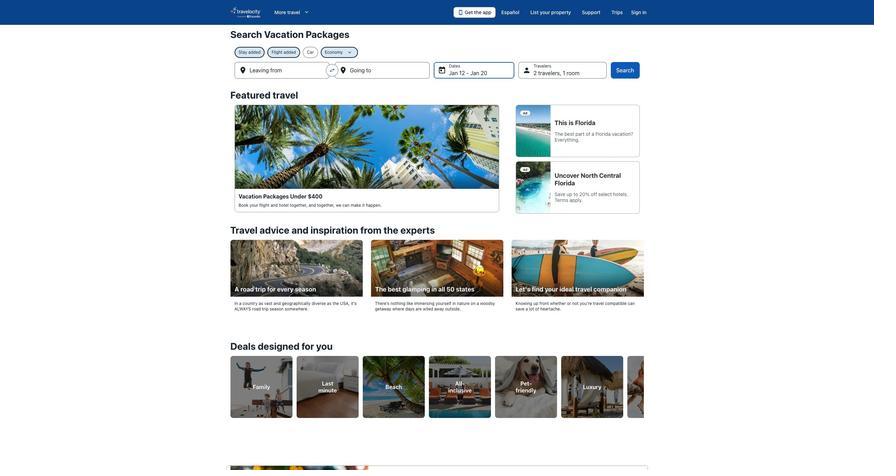 Task type: describe. For each thing, give the bounding box(es) containing it.
travel advice and inspiration from the experts region
[[226, 221, 648, 324]]

featured travel region
[[226, 85, 648, 221]]



Task type: locate. For each thing, give the bounding box(es) containing it.
travelocity logo image
[[230, 7, 261, 18]]

main content
[[0, 25, 874, 470]]

swap origin and destination values image
[[329, 67, 335, 73]]

previous image
[[226, 381, 235, 389]]

download the app button image
[[458, 10, 463, 15]]

next image
[[640, 381, 648, 389]]



